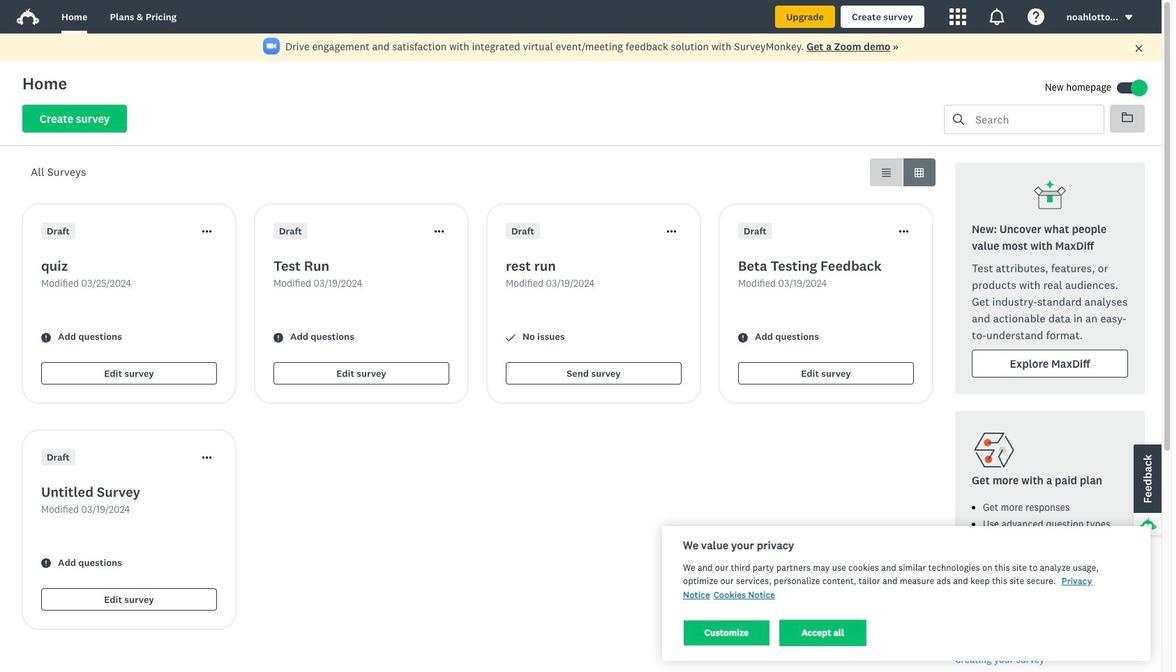 Task type: describe. For each thing, give the bounding box(es) containing it.
search image
[[953, 114, 964, 125]]

no issues image
[[506, 333, 516, 342]]

warning image
[[738, 333, 748, 342]]

search image
[[953, 114, 964, 125]]

notification center icon image
[[989, 8, 1005, 25]]

Search text field
[[964, 105, 1104, 133]]

1 brand logo image from the top
[[17, 6, 39, 28]]



Task type: vqa. For each thing, say whether or not it's contained in the screenshot.
Customer Satisfaction Template image Lock icon
no



Task type: locate. For each thing, give the bounding box(es) containing it.
help icon image
[[1028, 8, 1044, 25]]

response based pricing icon image
[[972, 428, 1017, 472]]

folders image
[[1122, 112, 1133, 123], [1122, 112, 1133, 122]]

warning image
[[41, 333, 51, 342], [274, 333, 283, 342], [41, 559, 51, 568]]

group
[[870, 158, 936, 186]]

2 folders image from the top
[[1122, 112, 1133, 122]]

brand logo image
[[17, 6, 39, 28], [17, 8, 39, 25]]

1 folders image from the top
[[1122, 112, 1133, 123]]

dropdown arrow icon image
[[1124, 13, 1134, 22], [1125, 15, 1133, 20]]

2 brand logo image from the top
[[17, 8, 39, 25]]

x image
[[1135, 44, 1144, 53]]

max diff icon image
[[1033, 179, 1067, 213]]

products icon image
[[950, 8, 966, 25], [950, 8, 966, 25]]



